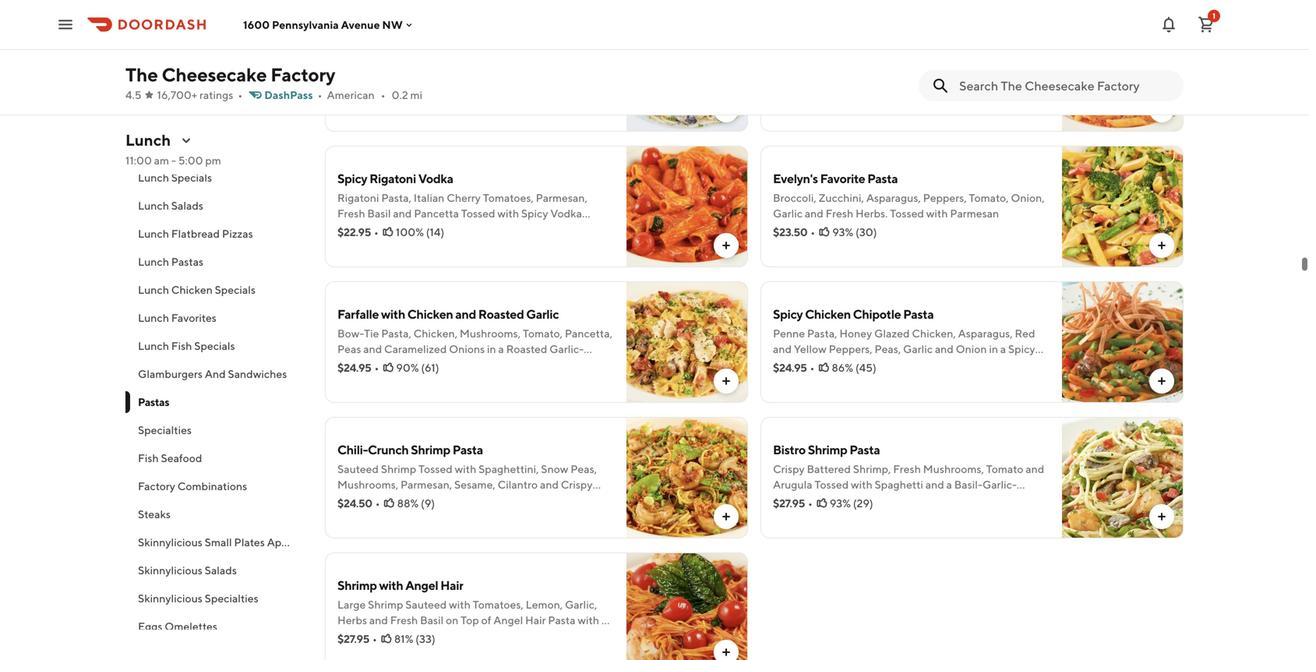 Task type: locate. For each thing, give the bounding box(es) containing it.
0 vertical spatial tomatoes,
[[483, 191, 534, 204]]

basil inside spicy rigatoni vodka rigatoni pasta, italian cherry tomatoes, parmesan, fresh basil and pancetta tossed with spicy vodka sauce.
[[368, 207, 391, 220]]

pasta, right the tie
[[381, 327, 412, 340]]

pasta,
[[808, 56, 837, 69]]

bow-
[[338, 327, 364, 340]]

dashpass •
[[264, 88, 322, 101]]

83%
[[397, 90, 419, 103]]

1 vertical spatial salads
[[205, 564, 237, 577]]

1 vertical spatial 93%
[[830, 497, 851, 510]]

lunch down lunch specials
[[138, 199, 169, 212]]

chipotle up glazed
[[853, 307, 901, 322]]

add item to cart image for farfalle with chicken and roasted garlic
[[720, 375, 733, 387]]

pasta up "mozzarella,"
[[845, 35, 876, 50]]

1 horizontal spatial cream
[[810, 494, 843, 507]]

garlic,
[[565, 598, 597, 611]]

cream
[[389, 358, 422, 371], [870, 358, 904, 371], [810, 494, 843, 507]]

lunch for lunch chicken specials
[[138, 283, 169, 296]]

fish seafood button
[[126, 444, 306, 472]]

0 horizontal spatial $27.95
[[338, 633, 370, 646]]

chicken, inside farfalle with chicken and roasted garlic bow-tie pasta, chicken, mushrooms, tomato, pancetta, peas and caramelized onions in a roasted garlic- parmesan cream sauce
[[414, 327, 458, 340]]

ricotta,
[[897, 56, 933, 69]]

with right herbs.
[[927, 207, 948, 220]]

0 horizontal spatial fish
[[138, 452, 159, 465]]

and down snow
[[540, 478, 559, 491]]

factory
[[271, 64, 336, 86], [138, 480, 175, 493]]

0 horizontal spatial hair
[[441, 578, 464, 593]]

crispy inside chili-crunch shrimp pasta sauteed shrimp tossed with spaghettini, snow peas, mushrooms, parmesan, sesame, cilantro and crispy garlic
[[561, 478, 593, 491]]

0 vertical spatial angel
[[406, 578, 438, 593]]

with right pancetta
[[498, 207, 519, 220]]

$24.95 down peas
[[338, 361, 371, 374]]

cream down glazed
[[870, 358, 904, 371]]

and down broccoli,
[[805, 207, 824, 220]]

1 vertical spatial factory
[[138, 480, 175, 493]]

with up marinara on the bottom left of the page
[[379, 578, 403, 593]]

rigatoni up sauce.
[[338, 191, 379, 204]]

• for shrimp with angel hair
[[373, 633, 377, 646]]

of right touch
[[370, 630, 380, 642]]

crispy up "arugula"
[[773, 463, 805, 476]]

garlic- down tomato in the right bottom of the page
[[983, 478, 1017, 491]]

cream down battered
[[810, 494, 843, 507]]

1 vertical spatial tomato,
[[523, 327, 563, 340]]

• for spicy rigatoni vodka
[[374, 226, 379, 239]]

100%
[[396, 226, 424, 239]]

hair
[[441, 578, 464, 593], [525, 614, 546, 627]]

angel up marinara on the bottom left of the page
[[406, 578, 438, 593]]

2 horizontal spatial parmesan
[[951, 207, 1000, 220]]

with up the sesame,
[[455, 463, 477, 476]]

sauce down shrimp,
[[846, 494, 876, 507]]

and right tomato in the right bottom of the page
[[1026, 463, 1045, 476]]

cream inside farfalle with chicken and roasted garlic bow-tie pasta, chicken, mushrooms, tomato, pancetta, peas and caramelized onions in a roasted garlic- parmesan cream sauce
[[389, 358, 422, 371]]

1 vertical spatial chipotle
[[773, 358, 817, 371]]

battered
[[807, 463, 851, 476]]

lunch down "lunch salads"
[[138, 227, 169, 240]]

100% (14)
[[396, 226, 445, 239]]

0 horizontal spatial in
[[487, 343, 496, 355]]

0 vertical spatial garlic-
[[550, 343, 584, 355]]

pasta carbonara with chicken image
[[627, 10, 748, 132]]

peas,
[[875, 343, 901, 355], [571, 463, 597, 476]]

0 horizontal spatial sauteed
[[338, 463, 379, 476]]

basil
[[942, 71, 965, 84]]

1 horizontal spatial $27.95 •
[[773, 497, 813, 510]]

mushrooms, up onions
[[460, 327, 521, 340]]

chili-
[[338, 442, 368, 457]]

1 items, open order cart image
[[1197, 15, 1216, 34]]

1 vertical spatial of
[[370, 630, 380, 642]]

-
[[171, 154, 176, 167]]

lunch fish specials button
[[126, 332, 306, 360]]

0 vertical spatial $27.95 •
[[773, 497, 813, 510]]

•
[[238, 88, 243, 101], [318, 88, 322, 101], [381, 88, 386, 101], [374, 226, 379, 239], [811, 226, 816, 239], [375, 361, 379, 374], [810, 361, 815, 374], [376, 497, 380, 510], [808, 497, 813, 510], [373, 633, 377, 646]]

mushrooms, inside bistro shrimp pasta crispy battered shrimp, fresh mushrooms, tomato and arugula tossed with spaghetti and a basil-garlic- lemon cream sauce
[[924, 463, 984, 476]]

herbs.
[[856, 207, 888, 220]]

$24.95 • down peas
[[338, 361, 379, 374]]

and left basil-
[[926, 478, 945, 491]]

pasta
[[338, 35, 368, 50], [845, 35, 876, 50], [868, 171, 898, 186], [904, 307, 934, 322], [453, 442, 483, 457], [850, 442, 880, 457], [548, 614, 576, 627]]

1 vertical spatial asparagus,
[[959, 327, 1013, 340]]

tossed inside bistro shrimp pasta crispy battered shrimp, fresh mushrooms, tomato and arugula tossed with spaghetti and a basil-garlic- lemon cream sauce
[[815, 478, 849, 491]]

specialties button
[[126, 416, 306, 444]]

chicken inside farfalle with chicken and roasted garlic bow-tie pasta, chicken, mushrooms, tomato, pancetta, peas and caramelized onions in a roasted garlic- parmesan cream sauce
[[408, 307, 453, 322]]

lunch flatbread pizzas button
[[126, 220, 306, 248]]

tossed
[[461, 207, 495, 220], [890, 207, 925, 220], [419, 463, 453, 476], [815, 478, 849, 491]]

1 horizontal spatial $27.95
[[773, 497, 805, 510]]

1 horizontal spatial peas,
[[875, 343, 901, 355]]

rigatoni up italian
[[370, 171, 416, 186]]

with inside four cheese pasta with chicken penne pasta, mozzarella, ricotta, romano and parmesan cheeses, marinara sauce and fresh basil
[[878, 35, 902, 50]]

93% for shrimp
[[830, 497, 851, 510]]

0 horizontal spatial angel
[[406, 578, 438, 593]]

a inside spicy chicken chipotle pasta penne pasta, honey glazed chicken, asparagus, red and yellow peppers, peas, garlic and onion in a spicy chipotle parmesan cream sauce
[[1001, 343, 1007, 355]]

fresh inside shrimp with angel hair large shrimp sauteed with tomatoes, lemon, garlic, herbs and fresh basil on top of angel hair pasta with a touch of marinara sauce
[[390, 614, 418, 627]]

1 vertical spatial vodka
[[551, 207, 582, 220]]

1 horizontal spatial crispy
[[773, 463, 805, 476]]

1 horizontal spatial pastas
[[171, 255, 204, 268]]

lunch favorites
[[138, 311, 217, 324]]

1 vertical spatial add item to cart image
[[720, 239, 733, 252]]

1 horizontal spatial chicken,
[[912, 327, 956, 340]]

sauce inside bistro shrimp pasta crispy battered shrimp, fresh mushrooms, tomato and arugula tossed with spaghetti and a basil-garlic- lemon cream sauce
[[846, 494, 876, 507]]

bistro shrimp pasta crispy battered shrimp, fresh mushrooms, tomato and arugula tossed with spaghetti and a basil-garlic- lemon cream sauce
[[773, 442, 1045, 507]]

1 vertical spatial mushrooms,
[[924, 463, 984, 476]]

specialties up fish seafood
[[138, 424, 192, 437]]

skinnylicious up "skinnylicious specialties"
[[138, 564, 203, 577]]

1 chicken, from the left
[[414, 327, 458, 340]]

chicken, inside spicy chicken chipotle pasta penne pasta, honey glazed chicken, asparagus, red and yellow peppers, peas, garlic and onion in a spicy chipotle parmesan cream sauce
[[912, 327, 956, 340]]

(33)
[[416, 633, 436, 646]]

$24.95 • down yellow
[[773, 361, 815, 374]]

carbonara
[[370, 35, 428, 50]]

$27.95 for shrimp
[[338, 633, 370, 646]]

lunch for lunch specials
[[138, 171, 169, 184]]

lunch
[[126, 131, 171, 149], [138, 171, 169, 184], [138, 199, 169, 212], [138, 227, 169, 240], [138, 255, 169, 268], [138, 283, 169, 296], [138, 311, 169, 324], [138, 340, 169, 352]]

lunch pastas
[[138, 255, 204, 268]]

hair down lemon,
[[525, 614, 546, 627]]

small
[[205, 536, 232, 549]]

0 vertical spatial mushrooms,
[[460, 327, 521, 340]]

asparagus, inside spicy chicken chipotle pasta penne pasta, honey glazed chicken, asparagus, red and yellow peppers, peas, garlic and onion in a spicy chipotle parmesan cream sauce
[[959, 327, 1013, 340]]

86%
[[832, 361, 854, 374]]

tomatoes, inside shrimp with angel hair large shrimp sauteed with tomatoes, lemon, garlic, herbs and fresh basil on top of angel hair pasta with a touch of marinara sauce
[[473, 598, 524, 611]]

pasta up the sesame,
[[453, 442, 483, 457]]

0 horizontal spatial parmesan
[[338, 358, 387, 371]]

specials inside button
[[215, 283, 256, 296]]

lunch flatbread pizzas
[[138, 227, 253, 240]]

(45)
[[856, 361, 877, 374]]

0 vertical spatial fish
[[171, 340, 192, 352]]

in right onions
[[487, 343, 496, 355]]

1 horizontal spatial asparagus,
[[959, 327, 1013, 340]]

1 $24.95 • from the left
[[338, 361, 379, 374]]

0 horizontal spatial asparagus,
[[867, 191, 921, 204]]

1600 pennsylvania avenue nw
[[243, 18, 403, 31]]

$24.95 •
[[338, 361, 379, 374], [773, 361, 815, 374]]

0 horizontal spatial parmesan,
[[401, 478, 452, 491]]

• left 'american'
[[318, 88, 322, 101]]

specialties
[[138, 424, 192, 437], [205, 592, 259, 605]]

1 horizontal spatial peppers,
[[923, 191, 967, 204]]

pastas down lunch flatbread pizzas
[[171, 255, 204, 268]]

1 vertical spatial $27.95
[[338, 633, 370, 646]]

0 horizontal spatial salads
[[171, 199, 203, 212]]

hair up on
[[441, 578, 464, 593]]

garlic inside evelyn's favorite pasta broccoli, zucchini, asparagus, peppers, tomato, onion, garlic and fresh herbs. tossed with parmesan
[[773, 207, 803, 220]]

$24.95 for farfalle
[[338, 361, 371, 374]]

0 vertical spatial peppers,
[[923, 191, 967, 204]]

tossed inside evelyn's favorite pasta broccoli, zucchini, asparagus, peppers, tomato, onion, garlic and fresh herbs. tossed with parmesan
[[890, 207, 925, 220]]

with inside spicy rigatoni vodka rigatoni pasta, italian cherry tomatoes, parmesan, fresh basil and pancetta tossed with spicy vodka sauce.
[[498, 207, 519, 220]]

roasted right onions
[[506, 343, 548, 355]]

with inside bistro shrimp pasta crispy battered shrimp, fresh mushrooms, tomato and arugula tossed with spaghetti and a basil-garlic- lemon cream sauce
[[851, 478, 873, 491]]

lunch inside button
[[138, 311, 169, 324]]

fresh
[[338, 207, 365, 220], [826, 207, 854, 220], [894, 463, 921, 476], [390, 614, 418, 627]]

0 vertical spatial tomato,
[[969, 191, 1009, 204]]

add item to cart image
[[720, 104, 733, 116], [720, 239, 733, 252]]

basil-
[[955, 478, 983, 491]]

0 vertical spatial crispy
[[773, 463, 805, 476]]

crispy inside bistro shrimp pasta crispy battered shrimp, fresh mushrooms, tomato and arugula tossed with spaghetti and a basil-garlic- lemon cream sauce
[[773, 463, 805, 476]]

0 horizontal spatial mushrooms,
[[338, 478, 399, 491]]

1 horizontal spatial garlic-
[[983, 478, 1017, 491]]

1 horizontal spatial mushrooms,
[[460, 327, 521, 340]]

0 vertical spatial rigatoni
[[370, 171, 416, 186]]

parmesan
[[996, 56, 1044, 69]]

3 skinnylicious from the top
[[138, 592, 203, 605]]

2 horizontal spatial cream
[[870, 358, 904, 371]]

penne inside four cheese pasta with chicken penne pasta, mozzarella, ricotta, romano and parmesan cheeses, marinara sauce and fresh basil
[[773, 56, 805, 69]]

peppers,
[[923, 191, 967, 204], [829, 343, 873, 355]]

pasta, inside spicy chicken chipotle pasta penne pasta, honey glazed chicken, asparagus, red and yellow peppers, peas, garlic and onion in a spicy chipotle parmesan cream sauce
[[808, 327, 838, 340]]

• right touch
[[373, 633, 377, 646]]

1 vertical spatial tomatoes,
[[473, 598, 524, 611]]

and
[[975, 56, 994, 69], [894, 71, 913, 84], [393, 207, 412, 220], [805, 207, 824, 220], [456, 307, 476, 322], [363, 343, 382, 355], [773, 343, 792, 355], [935, 343, 954, 355], [1026, 463, 1045, 476], [540, 478, 559, 491], [926, 478, 945, 491], [369, 614, 388, 627]]

mushrooms,
[[460, 327, 521, 340], [924, 463, 984, 476], [338, 478, 399, 491]]

fresh up 'spaghetti'
[[894, 463, 921, 476]]

sauteed up on
[[406, 598, 447, 611]]

chicken, up caramelized
[[414, 327, 458, 340]]

0 horizontal spatial tomato,
[[523, 327, 563, 340]]

mushrooms, up $24.50 • in the bottom left of the page
[[338, 478, 399, 491]]

0 vertical spatial sauteed
[[338, 463, 379, 476]]

chicken,
[[414, 327, 458, 340], [912, 327, 956, 340]]

a inside bistro shrimp pasta crispy battered shrimp, fresh mushrooms, tomato and arugula tossed with spaghetti and a basil-garlic- lemon cream sauce
[[947, 478, 953, 491]]

• left 90% in the bottom of the page
[[375, 361, 379, 374]]

93% left (29) on the bottom right of the page
[[830, 497, 851, 510]]

pennsylvania
[[272, 18, 339, 31]]

pastas inside button
[[171, 255, 204, 268]]

pasta up herbs.
[[868, 171, 898, 186]]

flatbread
[[171, 227, 220, 240]]

penne up yellow
[[773, 327, 805, 340]]

93% left (30) on the top right of the page
[[833, 226, 854, 239]]

garlic
[[773, 207, 803, 220], [526, 307, 559, 322], [904, 343, 933, 355], [338, 494, 367, 507]]

$27.95 •
[[773, 497, 813, 510], [338, 633, 377, 646]]

sesame,
[[455, 478, 496, 491]]

1 horizontal spatial vodka
[[551, 207, 582, 220]]

specialties down the skinnylicious salads button
[[205, 592, 259, 605]]

pasta down lemon,
[[548, 614, 576, 627]]

garlic-
[[550, 343, 584, 355], [983, 478, 1017, 491]]

pastas down glamburgers
[[138, 396, 169, 409]]

lunch for lunch flatbread pizzas
[[138, 227, 169, 240]]

with
[[430, 35, 455, 50], [878, 35, 902, 50], [498, 207, 519, 220], [927, 207, 948, 220], [381, 307, 405, 322], [455, 463, 477, 476], [851, 478, 873, 491], [379, 578, 403, 593], [449, 598, 471, 611], [578, 614, 600, 627]]

spicy chicken chipotle pasta image
[[1063, 281, 1184, 403]]

1 horizontal spatial of
[[481, 614, 492, 627]]

1 horizontal spatial salads
[[205, 564, 237, 577]]

bistro shrimp pasta image
[[1063, 417, 1184, 539]]

crispy down snow
[[561, 478, 593, 491]]

fish seafood
[[138, 452, 202, 465]]

cilantro
[[498, 478, 538, 491]]

evelyn's
[[773, 171, 818, 186]]

avenue
[[341, 18, 380, 31]]

spicy
[[338, 171, 367, 186], [521, 207, 548, 220], [773, 307, 803, 322], [1009, 343, 1036, 355]]

0 vertical spatial asparagus,
[[867, 191, 921, 204]]

chicken inside four cheese pasta with chicken penne pasta, mozzarella, ricotta, romano and parmesan cheeses, marinara sauce and fresh basil
[[904, 35, 950, 50]]

0 horizontal spatial peas,
[[571, 463, 597, 476]]

0 horizontal spatial vodka
[[418, 171, 453, 186]]

2 in from the left
[[990, 343, 999, 355]]

1 vertical spatial peas,
[[571, 463, 597, 476]]

garlic inside farfalle with chicken and roasted garlic bow-tie pasta, chicken, mushrooms, tomato, pancetta, peas and caramelized onions in a roasted garlic- parmesan cream sauce
[[526, 307, 559, 322]]

1 vertical spatial pastas
[[138, 396, 169, 409]]

basil inside shrimp with angel hair large shrimp sauteed with tomatoes, lemon, garlic, herbs and fresh basil on top of angel hair pasta with a touch of marinara sauce
[[420, 614, 444, 627]]

1 vertical spatial peppers,
[[829, 343, 873, 355]]

0 vertical spatial peas,
[[875, 343, 901, 355]]

• for bistro shrimp pasta
[[808, 497, 813, 510]]

with inside chili-crunch shrimp pasta sauteed shrimp tossed with spaghettini, snow peas, mushrooms, parmesan, sesame, cilantro and crispy garlic
[[455, 463, 477, 476]]

shrimp with angel hair image
[[627, 553, 748, 660]]

a inside farfalle with chicken and roasted garlic bow-tie pasta, chicken, mushrooms, tomato, pancetta, peas and caramelized onions in a roasted garlic- parmesan cream sauce
[[498, 343, 504, 355]]

1 horizontal spatial $24.95 •
[[773, 361, 815, 374]]

asparagus, up herbs.
[[867, 191, 921, 204]]

0 vertical spatial skinnylicious
[[138, 536, 203, 549]]

0 horizontal spatial peppers,
[[829, 343, 873, 355]]

specials for fish
[[194, 340, 235, 352]]

• right the $24.50
[[376, 497, 380, 510]]

(18)
[[421, 90, 439, 103]]

0 vertical spatial 93%
[[833, 226, 854, 239]]

• right the $23.50
[[811, 226, 816, 239]]

• for spicy chicken chipotle pasta
[[810, 361, 815, 374]]

93% for favorite
[[833, 226, 854, 239]]

lunch up glamburgers
[[138, 340, 169, 352]]

and inside shrimp with angel hair large shrimp sauteed with tomatoes, lemon, garlic, herbs and fresh basil on top of angel hair pasta with a touch of marinara sauce
[[369, 614, 388, 627]]

tossed inside chili-crunch shrimp pasta sauteed shrimp tossed with spaghettini, snow peas, mushrooms, parmesan, sesame, cilantro and crispy garlic
[[419, 463, 453, 476]]

1 horizontal spatial basil
[[420, 614, 444, 627]]

$24.95 • for farfalle
[[338, 361, 379, 374]]

lunch left favorites
[[138, 311, 169, 324]]

pasta, up yellow
[[808, 327, 838, 340]]

and down the tie
[[363, 343, 382, 355]]

lunch salads
[[138, 199, 203, 212]]

factory up dashpass •
[[271, 64, 336, 86]]

pasta inside evelyn's favorite pasta broccoli, zucchini, asparagus, peppers, tomato, onion, garlic and fresh herbs. tossed with parmesan
[[868, 171, 898, 186]]

pasta up shrimp,
[[850, 442, 880, 457]]

factory combinations
[[138, 480, 247, 493]]

$27.95 down "arugula"
[[773, 497, 805, 510]]

fresh up marinara on the bottom left of the page
[[390, 614, 418, 627]]

fresh inside bistro shrimp pasta crispy battered shrimp, fresh mushrooms, tomato and arugula tossed with spaghetti and a basil-garlic- lemon cream sauce
[[894, 463, 921, 476]]

tossed down battered
[[815, 478, 849, 491]]

• down yellow
[[810, 361, 815, 374]]

skinnylicious down steaks
[[138, 536, 203, 549]]

of right top
[[481, 614, 492, 627]]

2 chicken, from the left
[[912, 327, 956, 340]]

1 vertical spatial penne
[[773, 327, 805, 340]]

pasta up glazed
[[904, 307, 934, 322]]

0 horizontal spatial chipotle
[[773, 358, 817, 371]]

fresh up sauce.
[[338, 207, 365, 220]]

pasta down avenue
[[338, 35, 368, 50]]

2 penne from the top
[[773, 327, 805, 340]]

1 vertical spatial crispy
[[561, 478, 593, 491]]

1 $24.95 from the left
[[338, 361, 371, 374]]

1 vertical spatial angel
[[494, 614, 523, 627]]

0 vertical spatial parmesan,
[[536, 191, 588, 204]]

tossed up (9)
[[419, 463, 453, 476]]

tomatoes, right cherry
[[483, 191, 534, 204]]

with right farfalle
[[381, 307, 405, 322]]

cream inside bistro shrimp pasta crispy battered shrimp, fresh mushrooms, tomato and arugula tossed with spaghetti and a basil-garlic- lemon cream sauce
[[810, 494, 843, 507]]

1 penne from the top
[[773, 56, 805, 69]]

1 vertical spatial specialties
[[205, 592, 259, 605]]

shrimp inside bistro shrimp pasta crispy battered shrimp, fresh mushrooms, tomato and arugula tossed with spaghetti and a basil-garlic- lemon cream sauce
[[808, 442, 848, 457]]

1 horizontal spatial in
[[990, 343, 999, 355]]

1 horizontal spatial parmesan,
[[536, 191, 588, 204]]

• right the 'lemon'
[[808, 497, 813, 510]]

parmesan, inside chili-crunch shrimp pasta sauteed shrimp tossed with spaghettini, snow peas, mushrooms, parmesan, sesame, cilantro and crispy garlic
[[401, 478, 452, 491]]

zucchini,
[[819, 191, 864, 204]]

in right onion on the bottom of page
[[990, 343, 999, 355]]

0 vertical spatial pastas
[[171, 255, 204, 268]]

fish down lunch favorites
[[171, 340, 192, 352]]

1 vertical spatial basil
[[420, 614, 444, 627]]

mi
[[410, 88, 423, 101]]

1 horizontal spatial factory
[[271, 64, 336, 86]]

1 vertical spatial garlic-
[[983, 478, 1017, 491]]

caramelized
[[384, 343, 447, 355]]

0 vertical spatial $27.95
[[773, 497, 805, 510]]

specials
[[171, 171, 212, 184], [215, 283, 256, 296], [194, 340, 235, 352]]

$27.95
[[773, 497, 805, 510], [338, 633, 370, 646]]

chicken, up onion on the bottom of page
[[912, 327, 956, 340]]

0 horizontal spatial garlic-
[[550, 343, 584, 355]]

asparagus, up onion on the bottom of page
[[959, 327, 1013, 340]]

in
[[487, 343, 496, 355], [990, 343, 999, 355]]

cherry
[[447, 191, 481, 204]]

sauce down caramelized
[[424, 358, 455, 371]]

0 horizontal spatial $27.95 •
[[338, 633, 377, 646]]

salads up lunch flatbread pizzas
[[171, 199, 203, 212]]

0 vertical spatial add item to cart image
[[720, 104, 733, 116]]

salads for skinnylicious salads
[[205, 564, 237, 577]]

$22.95 •
[[338, 226, 379, 239]]

$27.95 • for shrimp
[[338, 633, 377, 646]]

pm
[[205, 154, 221, 167]]

1 in from the left
[[487, 343, 496, 355]]

1 vertical spatial specials
[[215, 283, 256, 296]]

spicy rigatoni vodka image
[[627, 146, 748, 267]]

0 horizontal spatial crispy
[[561, 478, 593, 491]]

shrimp down crunch
[[381, 463, 416, 476]]

0 horizontal spatial of
[[370, 630, 380, 642]]

with right carbonara
[[430, 35, 455, 50]]

skinnylicious salads button
[[126, 557, 306, 585]]

2 $24.95 from the left
[[773, 361, 807, 374]]

1 vertical spatial $27.95 •
[[338, 633, 377, 646]]

shrimp up battered
[[808, 442, 848, 457]]

penne inside spicy chicken chipotle pasta penne pasta, honey glazed chicken, asparagus, red and yellow peppers, peas, garlic and onion in a spicy chipotle parmesan cream sauce
[[773, 327, 805, 340]]

lemon
[[773, 494, 808, 507]]

16,700+ ratings •
[[157, 88, 243, 101]]

add item to cart image
[[1156, 104, 1169, 116], [1156, 239, 1169, 252], [720, 375, 733, 387], [1156, 375, 1169, 387], [720, 511, 733, 523], [1156, 511, 1169, 523], [720, 646, 733, 659]]

specials down lunch favorites button
[[194, 340, 235, 352]]

lunch for lunch fish specials
[[138, 340, 169, 352]]

sauteed down chili-
[[338, 463, 379, 476]]

$24.95 for spicy
[[773, 361, 807, 374]]

rigatoni
[[370, 171, 416, 186], [338, 191, 379, 204]]

2 skinnylicious from the top
[[138, 564, 203, 577]]

1 horizontal spatial tomato,
[[969, 191, 1009, 204]]

open menu image
[[56, 15, 75, 34]]

angel right top
[[494, 614, 523, 627]]

glamburgers and sandwiches button
[[126, 360, 306, 388]]

parmesan,
[[536, 191, 588, 204], [401, 478, 452, 491]]

0 vertical spatial chipotle
[[853, 307, 901, 322]]

four cheese pasta with chicken penne pasta, mozzarella, ricotta, romano and parmesan cheeses, marinara sauce and fresh basil
[[773, 35, 1044, 84]]

tossed down cherry
[[461, 207, 495, 220]]

glazed
[[875, 327, 910, 340]]

$27.95 • down "arugula"
[[773, 497, 813, 510]]

2 vertical spatial mushrooms,
[[338, 478, 399, 491]]

tomato
[[987, 463, 1024, 476]]

$27.95 down herbs
[[338, 633, 370, 646]]

0 vertical spatial salads
[[171, 199, 203, 212]]

pasta, inside spicy rigatoni vodka rigatoni pasta, italian cherry tomatoes, parmesan, fresh basil and pancetta tossed with spicy vodka sauce.
[[381, 191, 412, 204]]

with up "mozzarella,"
[[878, 35, 902, 50]]

herbs
[[338, 614, 367, 627]]

93% (29)
[[830, 497, 874, 510]]

0 horizontal spatial $24.95
[[338, 361, 371, 374]]

0 horizontal spatial basil
[[368, 207, 391, 220]]

cheeses,
[[773, 71, 816, 84]]

peppers, inside evelyn's favorite pasta broccoli, zucchini, asparagus, peppers, tomato, onion, garlic and fresh herbs. tossed with parmesan
[[923, 191, 967, 204]]

1 vertical spatial skinnylicious
[[138, 564, 203, 577]]

1 skinnylicious from the top
[[138, 536, 203, 549]]

2 $24.95 • from the left
[[773, 361, 815, 374]]

0 horizontal spatial factory
[[138, 480, 175, 493]]

• right $22.95
[[374, 226, 379, 239]]

salads down skinnylicious small plates appetizers button
[[205, 564, 237, 577]]

tossed right herbs.
[[890, 207, 925, 220]]

four
[[773, 35, 799, 50]]

and right herbs
[[369, 614, 388, 627]]

add item to cart image for chili-crunch shrimp pasta
[[720, 511, 733, 523]]

penne up cheeses,
[[773, 56, 805, 69]]

specials down '5:00'
[[171, 171, 212, 184]]



Task type: vqa. For each thing, say whether or not it's contained in the screenshot.


Task type: describe. For each thing, give the bounding box(es) containing it.
tomatoes, inside spicy rigatoni vodka rigatoni pasta, italian cherry tomatoes, parmesan, fresh basil and pancetta tossed with spicy vodka sauce.
[[483, 191, 534, 204]]

chicken inside the lunch chicken specials button
[[171, 283, 213, 296]]

$24.50 •
[[338, 497, 380, 510]]

$24.95 • for spicy
[[773, 361, 815, 374]]

skinnylicious salads
[[138, 564, 237, 577]]

pasta, inside farfalle with chicken and roasted garlic bow-tie pasta, chicken, mushrooms, tomato, pancetta, peas and caramelized onions in a roasted garlic- parmesan cream sauce
[[381, 327, 412, 340]]

skinnylicious small plates appetizers button
[[126, 529, 321, 557]]

cheesecake
[[162, 64, 267, 86]]

2 add item to cart image from the top
[[720, 239, 733, 252]]

salads for lunch salads
[[171, 199, 203, 212]]

onion
[[956, 343, 987, 355]]

0 vertical spatial specials
[[171, 171, 212, 184]]

with up on
[[449, 598, 471, 611]]

skinnylicious specialties
[[138, 592, 259, 605]]

spicy rigatoni vodka rigatoni pasta, italian cherry tomatoes, parmesan, fresh basil and pancetta tossed with spicy vodka sauce.
[[338, 171, 588, 235]]

and left onion on the bottom of page
[[935, 343, 954, 355]]

lunch favorites button
[[126, 304, 306, 332]]

sauteed inside chili-crunch shrimp pasta sauteed shrimp tossed with spaghettini, snow peas, mushrooms, parmesan, sesame, cilantro and crispy garlic
[[338, 463, 379, 476]]

1 button
[[1191, 9, 1222, 40]]

with down 'garlic,'
[[578, 614, 600, 627]]

cheese
[[801, 35, 843, 50]]

pasta inside four cheese pasta with chicken penne pasta, mozzarella, ricotta, romano and parmesan cheeses, marinara sauce and fresh basil
[[845, 35, 876, 50]]

pancetta,
[[565, 327, 613, 340]]

1 vertical spatial rigatoni
[[338, 191, 379, 204]]

1 horizontal spatial chipotle
[[853, 307, 901, 322]]

shrimp up large
[[338, 578, 377, 593]]

parmesan inside spicy chicken chipotle pasta penne pasta, honey glazed chicken, asparagus, red and yellow peppers, peas, garlic and onion in a spicy chipotle parmesan cream sauce
[[819, 358, 868, 371]]

with inside evelyn's favorite pasta broccoli, zucchini, asparagus, peppers, tomato, onion, garlic and fresh herbs. tossed with parmesan
[[927, 207, 948, 220]]

large
[[338, 598, 366, 611]]

garlic inside spicy chicken chipotle pasta penne pasta, honey glazed chicken, asparagus, red and yellow peppers, peas, garlic and onion in a spicy chipotle parmesan cream sauce
[[904, 343, 933, 355]]

with inside farfalle with chicken and roasted garlic bow-tie pasta, chicken, mushrooms, tomato, pancetta, peas and caramelized onions in a roasted garlic- parmesan cream sauce
[[381, 307, 405, 322]]

and inside spicy rigatoni vodka rigatoni pasta, italian cherry tomatoes, parmesan, fresh basil and pancetta tossed with spicy vodka sauce.
[[393, 207, 412, 220]]

90% (61)
[[396, 361, 439, 374]]

11:00
[[126, 154, 152, 167]]

5:00
[[178, 154, 203, 167]]

lunch specials
[[138, 171, 212, 184]]

$29.50
[[338, 90, 373, 103]]

pasta carbonara with chicken
[[338, 35, 503, 50]]

• left 0.2
[[381, 88, 386, 101]]

0 vertical spatial hair
[[441, 578, 464, 593]]

and up onions
[[456, 307, 476, 322]]

glamburgers and sandwiches
[[138, 368, 287, 380]]

sauteed inside shrimp with angel hair large shrimp sauteed with tomatoes, lemon, garlic, herbs and fresh basil on top of angel hair pasta with a touch of marinara sauce
[[406, 598, 447, 611]]

notification bell image
[[1160, 15, 1179, 34]]

sauce
[[864, 71, 892, 84]]

onion,
[[1011, 191, 1045, 204]]

0 vertical spatial specialties
[[138, 424, 192, 437]]

1 horizontal spatial fish
[[171, 340, 192, 352]]

ratings
[[200, 88, 233, 101]]

asparagus, inside evelyn's favorite pasta broccoli, zucchini, asparagus, peppers, tomato, onion, garlic and fresh herbs. tossed with parmesan
[[867, 191, 921, 204]]

lunch for lunch
[[126, 131, 171, 149]]

88% (9)
[[397, 497, 435, 510]]

in inside farfalle with chicken and roasted garlic bow-tie pasta, chicken, mushrooms, tomato, pancetta, peas and caramelized onions in a roasted garlic- parmesan cream sauce
[[487, 343, 496, 355]]

sandwiches
[[228, 368, 287, 380]]

1 horizontal spatial hair
[[525, 614, 546, 627]]

1 vertical spatial roasted
[[506, 343, 548, 355]]

in inside spicy chicken chipotle pasta penne pasta, honey glazed chicken, asparagus, red and yellow peppers, peas, garlic and onion in a spicy chipotle parmesan cream sauce
[[990, 343, 999, 355]]

favorites
[[171, 311, 217, 324]]

lemon,
[[526, 598, 563, 611]]

arugula
[[773, 478, 813, 491]]

sauce inside spicy chicken chipotle pasta penne pasta, honey glazed chicken, asparagus, red and yellow peppers, peas, garlic and onion in a spicy chipotle parmesan cream sauce
[[906, 358, 936, 371]]

steaks
[[138, 508, 171, 521]]

a inside shrimp with angel hair large shrimp sauteed with tomatoes, lemon, garlic, herbs and fresh basil on top of angel hair pasta with a touch of marinara sauce
[[602, 614, 607, 627]]

and left yellow
[[773, 343, 792, 355]]

• for farfalle with chicken and roasted garlic
[[375, 361, 379, 374]]

• down the cheesecake factory
[[238, 88, 243, 101]]

touch
[[338, 630, 368, 642]]

steaks button
[[126, 500, 306, 529]]

yellow
[[794, 343, 827, 355]]

parmesan, inside spicy rigatoni vodka rigatoni pasta, italian cherry tomatoes, parmesan, fresh basil and pancetta tossed with spicy vodka sauce.
[[536, 191, 588, 204]]

chili-crunch shrimp pasta image
[[627, 417, 748, 539]]

0 vertical spatial vodka
[[418, 171, 453, 186]]

(14)
[[426, 226, 445, 239]]

peas, inside spicy chicken chipotle pasta penne pasta, honey glazed chicken, asparagus, red and yellow peppers, peas, garlic and onion in a spicy chipotle parmesan cream sauce
[[875, 343, 901, 355]]

shrimp with angel hair large shrimp sauteed with tomatoes, lemon, garlic, herbs and fresh basil on top of angel hair pasta with a touch of marinara sauce
[[338, 578, 607, 642]]

add item to cart image for bistro shrimp pasta
[[1156, 511, 1169, 523]]

skinnylicious small plates appetizers
[[138, 536, 321, 549]]

add item to cart image for spicy chicken chipotle pasta
[[1156, 375, 1169, 387]]

skinnylicious for skinnylicious small plates appetizers
[[138, 536, 203, 549]]

marinara
[[818, 71, 861, 84]]

sauce inside farfalle with chicken and roasted garlic bow-tie pasta, chicken, mushrooms, tomato, pancetta, peas and caramelized onions in a roasted garlic- parmesan cream sauce
[[424, 358, 455, 371]]

garlic- inside farfalle with chicken and roasted garlic bow-tie pasta, chicken, mushrooms, tomato, pancetta, peas and caramelized onions in a roasted garlic- parmesan cream sauce
[[550, 343, 584, 355]]

factory inside button
[[138, 480, 175, 493]]

pasta inside bistro shrimp pasta crispy battered shrimp, fresh mushrooms, tomato and arugula tossed with spaghetti and a basil-garlic- lemon cream sauce
[[850, 442, 880, 457]]

menus image
[[180, 134, 193, 147]]

romano
[[935, 56, 973, 69]]

lunch for lunch salads
[[138, 199, 169, 212]]

lunch chicken specials button
[[126, 276, 306, 304]]

1 horizontal spatial specialties
[[205, 592, 259, 605]]

fresh inside spicy rigatoni vodka rigatoni pasta, italian cherry tomatoes, parmesan, fresh basil and pancetta tossed with spicy vodka sauce.
[[338, 207, 365, 220]]

chicken inside spicy chicken chipotle pasta penne pasta, honey glazed chicken, asparagus, red and yellow peppers, peas, garlic and onion in a spicy chipotle parmesan cream sauce
[[805, 307, 851, 322]]

dashpass
[[264, 88, 313, 101]]

nw
[[382, 18, 403, 31]]

snow
[[541, 463, 569, 476]]

marinara
[[382, 630, 426, 642]]

Item Search search field
[[960, 77, 1172, 94]]

skinnylicious for skinnylicious specialties
[[138, 592, 203, 605]]

1600
[[243, 18, 270, 31]]

add item to cart image for evelyn's favorite pasta
[[1156, 239, 1169, 252]]

tomato, inside farfalle with chicken and roasted garlic bow-tie pasta, chicken, mushrooms, tomato, pancetta, peas and caramelized onions in a roasted garlic- parmesan cream sauce
[[523, 327, 563, 340]]

cream inside spicy chicken chipotle pasta penne pasta, honey glazed chicken, asparagus, red and yellow peppers, peas, garlic and onion in a spicy chipotle parmesan cream sauce
[[870, 358, 904, 371]]

the cheesecake factory
[[126, 64, 336, 86]]

american • 0.2 mi
[[327, 88, 423, 101]]

lunch pastas button
[[126, 248, 306, 276]]

81% (33)
[[394, 633, 436, 646]]

peppers, inside spicy chicken chipotle pasta penne pasta, honey glazed chicken, asparagus, red and yellow peppers, peas, garlic and onion in a spicy chipotle parmesan cream sauce
[[829, 343, 873, 355]]

top
[[461, 614, 479, 627]]

onions
[[449, 343, 485, 355]]

farfalle with chicken and roasted garlic image
[[627, 281, 748, 403]]

pancetta
[[414, 207, 459, 220]]

the
[[126, 64, 158, 86]]

parmesan inside farfalle with chicken and roasted garlic bow-tie pasta, chicken, mushrooms, tomato, pancetta, peas and caramelized onions in a roasted garlic- parmesan cream sauce
[[338, 358, 387, 371]]

specials for chicken
[[215, 283, 256, 296]]

lunch fish specials
[[138, 340, 235, 352]]

1 add item to cart image from the top
[[720, 104, 733, 116]]

lunch chicken specials
[[138, 283, 256, 296]]

pasta inside chili-crunch shrimp pasta sauteed shrimp tossed with spaghettini, snow peas, mushrooms, parmesan, sesame, cilantro and crispy garlic
[[453, 442, 483, 457]]

parmesan inside evelyn's favorite pasta broccoli, zucchini, asparagus, peppers, tomato, onion, garlic and fresh herbs. tossed with parmesan
[[951, 207, 1000, 220]]

eggs omelettes button
[[126, 613, 306, 641]]

fresh inside evelyn's favorite pasta broccoli, zucchini, asparagus, peppers, tomato, onion, garlic and fresh herbs. tossed with parmesan
[[826, 207, 854, 220]]

pasta inside shrimp with angel hair large shrimp sauteed with tomatoes, lemon, garlic, herbs and fresh basil on top of angel hair pasta with a touch of marinara sauce
[[548, 614, 576, 627]]

and down ricotta,
[[894, 71, 913, 84]]

and
[[205, 368, 226, 380]]

broccoli,
[[773, 191, 817, 204]]

spicy chicken chipotle pasta penne pasta, honey glazed chicken, asparagus, red and yellow peppers, peas, garlic and onion in a spicy chipotle parmesan cream sauce
[[773, 307, 1036, 371]]

0 horizontal spatial pastas
[[138, 396, 169, 409]]

evelyn's favorite pasta broccoli, zucchini, asparagus, peppers, tomato, onion, garlic and fresh herbs. tossed with parmesan
[[773, 171, 1045, 220]]

pasta inside spicy chicken chipotle pasta penne pasta, honey glazed chicken, asparagus, red and yellow peppers, peas, garlic and onion in a spicy chipotle parmesan cream sauce
[[904, 307, 934, 322]]

crunch
[[368, 442, 409, 457]]

chili-crunch shrimp pasta sauteed shrimp tossed with spaghettini, snow peas, mushrooms, parmesan, sesame, cilantro and crispy garlic
[[338, 442, 597, 507]]

$27.95 • for bistro
[[773, 497, 813, 510]]

tomato, inside evelyn's favorite pasta broccoli, zucchini, asparagus, peppers, tomato, onion, garlic and fresh herbs. tossed with parmesan
[[969, 191, 1009, 204]]

1 horizontal spatial angel
[[494, 614, 523, 627]]

16,700+
[[157, 88, 197, 101]]

0 vertical spatial of
[[481, 614, 492, 627]]

four cheese pasta with chicken image
[[1063, 10, 1184, 132]]

tossed inside spicy rigatoni vodka rigatoni pasta, italian cherry tomatoes, parmesan, fresh basil and pancetta tossed with spicy vodka sauce.
[[461, 207, 495, 220]]

spaghetti
[[875, 478, 924, 491]]

$27.95 for bistro
[[773, 497, 805, 510]]

• for chili-crunch shrimp pasta
[[376, 497, 380, 510]]

(61)
[[421, 361, 439, 374]]

$23.50 •
[[773, 226, 816, 239]]

evelyn's favorite pasta image
[[1063, 146, 1184, 267]]

shrimp right crunch
[[411, 442, 451, 457]]

mushrooms, inside chili-crunch shrimp pasta sauteed shrimp tossed with spaghettini, snow peas, mushrooms, parmesan, sesame, cilantro and crispy garlic
[[338, 478, 399, 491]]

and inside chili-crunch shrimp pasta sauteed shrimp tossed with spaghettini, snow peas, mushrooms, parmesan, sesame, cilantro and crispy garlic
[[540, 478, 559, 491]]

plates
[[234, 536, 265, 549]]

0 vertical spatial roasted
[[478, 307, 524, 322]]

81%
[[394, 633, 414, 646]]

sauce.
[[338, 223, 370, 235]]

83% (18)
[[397, 90, 439, 103]]

skinnylicious for skinnylicious salads
[[138, 564, 203, 577]]

lunch for lunch favorites
[[138, 311, 169, 324]]

italian
[[414, 191, 445, 204]]

peas, inside chili-crunch shrimp pasta sauteed shrimp tossed with spaghettini, snow peas, mushrooms, parmesan, sesame, cilantro and crispy garlic
[[571, 463, 597, 476]]

1600 pennsylvania avenue nw button
[[243, 18, 415, 31]]

mushrooms, inside farfalle with chicken and roasted garlic bow-tie pasta, chicken, mushrooms, tomato, pancetta, peas and caramelized onions in a roasted garlic- parmesan cream sauce
[[460, 327, 521, 340]]

and inside evelyn's favorite pasta broccoli, zucchini, asparagus, peppers, tomato, onion, garlic and fresh herbs. tossed with parmesan
[[805, 207, 824, 220]]

1 vertical spatial fish
[[138, 452, 159, 465]]

lunch for lunch pastas
[[138, 255, 169, 268]]

and right romano
[[975, 56, 994, 69]]

sauce inside shrimp with angel hair large shrimp sauteed with tomatoes, lemon, garlic, herbs and fresh basil on top of angel hair pasta with a touch of marinara sauce
[[429, 630, 459, 642]]

• for evelyn's favorite pasta
[[811, 226, 816, 239]]

add item to cart image for shrimp with angel hair
[[720, 646, 733, 659]]

garlic inside chili-crunch shrimp pasta sauteed shrimp tossed with spaghettini, snow peas, mushrooms, parmesan, sesame, cilantro and crispy garlic
[[338, 494, 367, 507]]

shrimp,
[[853, 463, 891, 476]]

seafood
[[161, 452, 202, 465]]

combinations
[[178, 480, 247, 493]]

glamburgers
[[138, 368, 203, 380]]

shrimp right large
[[368, 598, 403, 611]]

0.2
[[392, 88, 408, 101]]

garlic- inside bistro shrimp pasta crispy battered shrimp, fresh mushrooms, tomato and arugula tossed with spaghetti and a basil-garlic- lemon cream sauce
[[983, 478, 1017, 491]]



